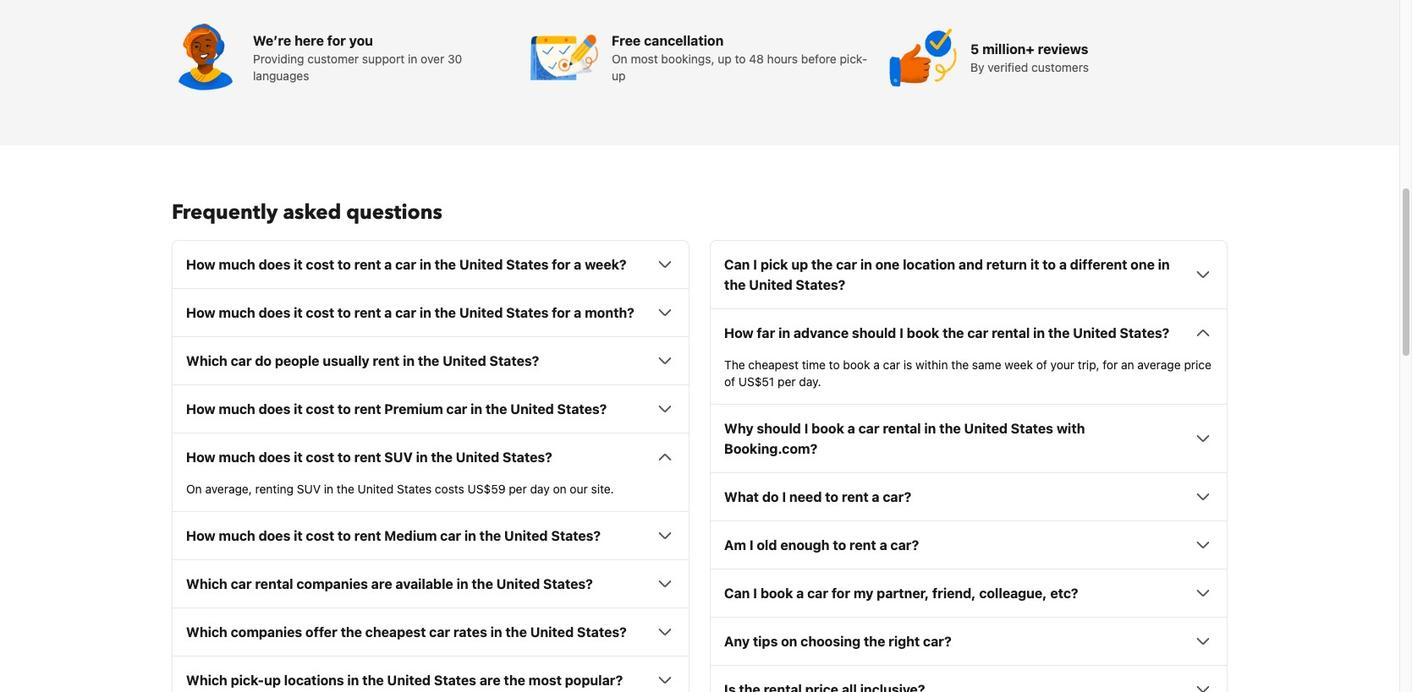 Task type: vqa. For each thing, say whether or not it's contained in the screenshot.
the within The cheapest time to book a car is within the same week of your trip, for an average price of US$51 per day.
yes



Task type: describe. For each thing, give the bounding box(es) containing it.
48
[[749, 52, 764, 66]]

need
[[789, 490, 822, 505]]

week?
[[585, 257, 627, 273]]

free
[[612, 33, 641, 48]]

for inside how much does it cost to rent a car in the united states for a week? "dropdown button"
[[552, 257, 571, 273]]

verified
[[988, 60, 1028, 75]]

the inside how much does it cost to rent premium car in the united states? dropdown button
[[486, 402, 507, 417]]

can i book a car for my partner, friend, colleague, etc? button
[[724, 584, 1213, 604]]

people
[[275, 354, 319, 369]]

enough
[[780, 538, 830, 554]]

most inside dropdown button
[[529, 674, 562, 689]]

in inside how much does it cost to rent a car in the united states for a month? dropdown button
[[420, 306, 431, 321]]

which car do people usually rent in the united states?
[[186, 354, 539, 369]]

us$59
[[468, 483, 506, 497]]

a down questions
[[384, 257, 392, 273]]

what
[[724, 490, 759, 505]]

car inside 'can i pick up the car in one location and return it to a different one in the united states?'
[[836, 257, 857, 273]]

free cancellation image
[[531, 24, 598, 92]]

a down how much does it cost to rent a car in the united states for a week? in the top of the page
[[384, 306, 392, 321]]

i inside why should i book a car rental in the united states with booking.com?
[[804, 422, 808, 437]]

with
[[1057, 422, 1085, 437]]

i left 'old'
[[749, 538, 754, 554]]

which for which car rental companies are available in the united states?
[[186, 577, 227, 593]]

states? inside "dropdown button"
[[1120, 326, 1170, 341]]

booking.com?
[[724, 442, 817, 457]]

free cancellation on most bookings, up to 48 hours before pick- up
[[612, 33, 867, 83]]

costs
[[435, 483, 464, 497]]

on inside dropdown button
[[781, 635, 797, 650]]

million+
[[982, 42, 1035, 57]]

over
[[421, 52, 444, 66]]

pick
[[760, 257, 788, 273]]

in inside how much does it cost to rent medium car in the united states? dropdown button
[[464, 529, 476, 544]]

am i old enough to rent a car? button
[[724, 536, 1213, 556]]

how for how much does it cost to rent a car in the united states for a week?
[[186, 257, 216, 273]]

hours
[[767, 52, 798, 66]]

we're
[[253, 33, 291, 48]]

usually
[[323, 354, 370, 369]]

old
[[757, 538, 777, 554]]

cost for how much does it cost to rent a car in the united states for a week?
[[306, 257, 334, 273]]

united inside "dropdown button"
[[1073, 326, 1117, 341]]

0 horizontal spatial per
[[509, 483, 527, 497]]

day
[[530, 483, 550, 497]]

how much does it cost to rent a car in the united states for a month? button
[[186, 303, 675, 323]]

the inside how much does it cost to rent a car in the united states for a week? "dropdown button"
[[435, 257, 456, 273]]

premium
[[384, 402, 443, 417]]

states inside why should i book a car rental in the united states with booking.com?
[[1011, 422, 1053, 437]]

rental inside why should i book a car rental in the united states with booking.com?
[[883, 422, 921, 437]]

different
[[1070, 257, 1127, 273]]

the inside how much does it cost to rent suv in the united states? dropdown button
[[431, 450, 453, 466]]

united inside 'can i pick up the car in one location and return it to a different one in the united states?'
[[749, 278, 793, 293]]

car? for am i old enough to rent a car?
[[891, 538, 919, 554]]

how far in advance should i book the car rental in the united states? button
[[724, 323, 1213, 344]]

i inside 'can i pick up the car in one location and return it to a different one in the united states?'
[[753, 257, 757, 273]]

week
[[1005, 358, 1033, 373]]

should inside 'how far in advance should i book the car rental in the united states?' "dropdown button"
[[852, 326, 896, 341]]

cheapest inside dropdown button
[[365, 626, 426, 641]]

to inside 'can i pick up the car in one location and return it to a different one in the united states?'
[[1043, 257, 1056, 273]]

your
[[1050, 358, 1075, 373]]

bookings,
[[661, 52, 715, 66]]

does for how much does it cost to rent a car in the united states for a month?
[[259, 306, 290, 321]]

rent left medium
[[354, 529, 381, 544]]

how much does it cost to rent premium car in the united states? button
[[186, 400, 675, 420]]

car inside "dropdown button"
[[967, 326, 988, 341]]

states left costs
[[397, 483, 432, 497]]

by
[[970, 60, 984, 75]]

is
[[904, 358, 912, 373]]

price
[[1184, 358, 1212, 373]]

cancellation
[[644, 33, 724, 48]]

up down 'free'
[[612, 69, 626, 83]]

an
[[1121, 358, 1134, 373]]

in inside which pick-up locations in the united states are the most popular? dropdown button
[[347, 674, 359, 689]]

us$51
[[738, 375, 774, 389]]

the left popular?
[[504, 674, 525, 689]]

average
[[1137, 358, 1181, 373]]

book down 'old'
[[760, 587, 793, 602]]

the right pick
[[811, 257, 833, 273]]

how far in advance should i book the car rental in the united states?
[[724, 326, 1170, 341]]

a down why should i book a car rental in the united states with booking.com?
[[872, 490, 880, 505]]

how for how much does it cost to rent suv in the united states?
[[186, 450, 216, 466]]

1 vertical spatial do
[[762, 490, 779, 505]]

much for how much does it cost to rent medium car in the united states?
[[219, 529, 255, 544]]

united inside "dropdown button"
[[459, 257, 503, 273]]

asked
[[283, 199, 341, 227]]

can i pick up the car in one location and return it to a different one in the united states?
[[724, 257, 1170, 293]]

for inside the cheapest time to book a car is within the same week of your trip, for an average price of us$51 per day.
[[1103, 358, 1118, 373]]

states? inside 'can i pick up the car in one location and return it to a different one in the united states?'
[[796, 278, 846, 293]]

rent up which car do people usually rent in the united states?
[[354, 306, 381, 321]]

a left week?
[[574, 257, 582, 273]]

in inside why should i book a car rental in the united states with booking.com?
[[924, 422, 936, 437]]

1 vertical spatial of
[[724, 375, 735, 389]]

average,
[[205, 483, 252, 497]]

frequently
[[172, 199, 278, 227]]

1 one from the left
[[875, 257, 900, 273]]

you
[[349, 33, 373, 48]]

a left month?
[[574, 306, 582, 321]]

advance
[[794, 326, 849, 341]]

0 vertical spatial are
[[371, 577, 392, 593]]

rates
[[453, 626, 487, 641]]

much for how much does it cost to rent a car in the united states for a week?
[[219, 257, 255, 273]]

popular?
[[565, 674, 623, 689]]

in inside we're here for you providing customer support in over 30 languages
[[408, 52, 417, 66]]

colleague,
[[979, 587, 1047, 602]]

the
[[724, 358, 745, 373]]

car inside "dropdown button"
[[395, 257, 416, 273]]

in inside which car do people usually rent in the united states? dropdown button
[[403, 354, 415, 369]]

to up usually
[[338, 306, 351, 321]]

why should i book a car rental in the united states with booking.com?
[[724, 422, 1085, 457]]

questions
[[346, 199, 442, 227]]

which car rental companies are available in the united states?
[[186, 577, 593, 593]]

to up which car rental companies are available in the united states?
[[338, 529, 351, 544]]

what do i need to rent a car? button
[[724, 488, 1213, 508]]

the inside any tips on choosing the right car? dropdown button
[[864, 635, 885, 650]]

to down usually
[[338, 402, 351, 417]]

i inside "dropdown button"
[[899, 326, 904, 341]]

much for how much does it cost to rent premium car in the united states?
[[219, 402, 255, 417]]

in inside how much does it cost to rent a car in the united states for a week? "dropdown button"
[[420, 257, 431, 273]]

how much does it cost to rent medium car in the united states? button
[[186, 527, 675, 547]]

in inside which companies offer the cheapest car rates in the united states? dropdown button
[[490, 626, 502, 641]]

within
[[916, 358, 948, 373]]

rent left premium
[[354, 402, 381, 417]]

my
[[854, 587, 874, 602]]

any tips on choosing the right car?
[[724, 635, 952, 650]]

does for how much does it cost to rent suv in the united states?
[[259, 450, 290, 466]]

how much does it cost to rent a car in the united states for a week? button
[[186, 255, 675, 275]]

0 horizontal spatial do
[[255, 354, 272, 369]]

return
[[986, 257, 1027, 273]]

etc?
[[1050, 587, 1078, 602]]

book inside "dropdown button"
[[907, 326, 939, 341]]

time
[[802, 358, 826, 373]]

it for how much does it cost to rent suv in the united states?
[[294, 450, 303, 466]]

in inside how much does it cost to rent premium car in the united states? dropdown button
[[471, 402, 482, 417]]

1 vertical spatial are
[[480, 674, 501, 689]]

rent right usually
[[373, 354, 400, 369]]

on average, renting suv in the united states costs us$59 per day on our site.
[[186, 483, 614, 497]]

frequently asked questions
[[172, 199, 442, 227]]

cost for how much does it cost to rent a car in the united states for a month?
[[306, 306, 334, 321]]

customers
[[1031, 60, 1089, 75]]

to inside free cancellation on most bookings, up to 48 hours before pick- up
[[735, 52, 746, 66]]

which companies offer the cheapest car rates in the united states?
[[186, 626, 627, 641]]

available
[[395, 577, 453, 593]]



Task type: locate. For each thing, give the bounding box(es) containing it.
rent right need
[[842, 490, 869, 505]]

to down asked
[[338, 257, 351, 273]]

most down 'free'
[[631, 52, 658, 66]]

for inside can i book a car for my partner, friend, colleague, etc? dropdown button
[[832, 587, 850, 602]]

should inside why should i book a car rental in the united states with booking.com?
[[757, 422, 801, 437]]

and
[[959, 257, 983, 273]]

1 horizontal spatial rental
[[883, 422, 921, 437]]

1 vertical spatial on
[[781, 635, 797, 650]]

up left locations in the bottom left of the page
[[264, 674, 281, 689]]

the up within
[[943, 326, 964, 341]]

the inside why should i book a car rental in the united states with booking.com?
[[939, 422, 961, 437]]

to right need
[[825, 490, 839, 505]]

choosing
[[801, 635, 861, 650]]

i left need
[[782, 490, 786, 505]]

how inside how much does it cost to rent a car in the united states for a week? "dropdown button"
[[186, 257, 216, 273]]

are left available
[[371, 577, 392, 593]]

cost inside "dropdown button"
[[306, 257, 334, 273]]

car? right right
[[923, 635, 952, 650]]

0 horizontal spatial rental
[[255, 577, 293, 593]]

on inside free cancellation on most bookings, up to 48 hours before pick- up
[[612, 52, 628, 66]]

does for how much does it cost to rent medium car in the united states?
[[259, 529, 290, 544]]

1 vertical spatial on
[[186, 483, 202, 497]]

2 vertical spatial rental
[[255, 577, 293, 593]]

5 cost from the top
[[306, 529, 334, 544]]

per inside the cheapest time to book a car is within the same week of your trip, for an average price of us$51 per day.
[[778, 375, 796, 389]]

0 vertical spatial of
[[1036, 358, 1047, 373]]

our
[[570, 483, 588, 497]]

book inside why should i book a car rental in the united states with booking.com?
[[812, 422, 844, 437]]

a left is
[[873, 358, 880, 373]]

day.
[[799, 375, 821, 389]]

how inside how much does it cost to rent premium car in the united states? dropdown button
[[186, 402, 216, 417]]

the left 'same' at the right bottom of page
[[951, 358, 969, 373]]

1 horizontal spatial cheapest
[[748, 358, 799, 373]]

which for which car do people usually rent in the united states?
[[186, 354, 227, 369]]

car? inside what do i need to rent a car? dropdown button
[[883, 490, 911, 505]]

cost for how much does it cost to rent medium car in the united states?
[[306, 529, 334, 544]]

month?
[[585, 306, 634, 321]]

states inside how much does it cost to rent a car in the united states for a month? dropdown button
[[506, 306, 549, 321]]

i up "tips" in the bottom of the page
[[753, 587, 757, 602]]

car? inside any tips on choosing the right car? dropdown button
[[923, 635, 952, 650]]

how
[[186, 257, 216, 273], [186, 306, 216, 321], [724, 326, 754, 341], [186, 402, 216, 417], [186, 450, 216, 466], [186, 529, 216, 544]]

1 cost from the top
[[306, 257, 334, 273]]

for inside we're here for you providing customer support in over 30 languages
[[327, 33, 346, 48]]

a inside why should i book a car rental in the united states with booking.com?
[[848, 422, 855, 437]]

states left week?
[[506, 257, 549, 273]]

0 vertical spatial on
[[612, 52, 628, 66]]

1 vertical spatial most
[[529, 674, 562, 689]]

it for how much does it cost to rent a car in the united states for a week?
[[294, 257, 303, 273]]

any tips on choosing the right car? button
[[724, 632, 1213, 653]]

0 horizontal spatial of
[[724, 375, 735, 389]]

the up the
[[724, 278, 746, 293]]

partner,
[[877, 587, 929, 602]]

a inside the cheapest time to book a car is within the same week of your trip, for an average price of us$51 per day.
[[873, 358, 880, 373]]

does up renting
[[259, 450, 290, 466]]

car inside the cheapest time to book a car is within the same week of your trip, for an average price of us$51 per day.
[[883, 358, 900, 373]]

of left "your"
[[1036, 358, 1047, 373]]

i
[[753, 257, 757, 273], [899, 326, 904, 341], [804, 422, 808, 437], [782, 490, 786, 505], [749, 538, 754, 554], [753, 587, 757, 602]]

the inside the cheapest time to book a car is within the same week of your trip, for an average price of us$51 per day.
[[951, 358, 969, 373]]

the cheapest time to book a car is within the same week of your trip, for an average price of us$51 per day.
[[724, 358, 1212, 389]]

0 vertical spatial pick-
[[840, 52, 867, 66]]

car? for what do i need to rent a car?
[[883, 490, 911, 505]]

why should i book a car rental in the united states with booking.com? button
[[724, 419, 1213, 460]]

states down rates
[[434, 674, 476, 689]]

renting
[[255, 483, 294, 497]]

4 much from the top
[[219, 450, 255, 466]]

much for how much does it cost to rent suv in the united states?
[[219, 450, 255, 466]]

which for which companies offer the cheapest car rates in the united states?
[[186, 626, 227, 641]]

rent down questions
[[354, 257, 381, 273]]

are down rates
[[480, 674, 501, 689]]

0 horizontal spatial should
[[757, 422, 801, 437]]

cheapest inside the cheapest time to book a car is within the same week of your trip, for an average price of us$51 per day.
[[748, 358, 799, 373]]

medium
[[384, 529, 437, 544]]

a down enough
[[796, 587, 804, 602]]

2 one from the left
[[1131, 257, 1155, 273]]

locations
[[284, 674, 344, 689]]

0 vertical spatial suv
[[384, 450, 413, 466]]

the down us$59
[[480, 529, 501, 544]]

the right offer
[[341, 626, 362, 641]]

a
[[384, 257, 392, 273], [574, 257, 582, 273], [1059, 257, 1067, 273], [384, 306, 392, 321], [574, 306, 582, 321], [873, 358, 880, 373], [848, 422, 855, 437], [872, 490, 880, 505], [880, 538, 887, 554], [796, 587, 804, 602]]

1 horizontal spatial most
[[631, 52, 658, 66]]

states inside how much does it cost to rent a car in the united states for a week? "dropdown button"
[[506, 257, 549, 273]]

the up how much does it cost to rent premium car in the united states? dropdown button
[[418, 354, 439, 369]]

before
[[801, 52, 837, 66]]

1 horizontal spatial should
[[852, 326, 896, 341]]

the inside how much does it cost to rent medium car in the united states? dropdown button
[[480, 529, 501, 544]]

how inside how much does it cost to rent suv in the united states? dropdown button
[[186, 450, 216, 466]]

0 vertical spatial should
[[852, 326, 896, 341]]

do left people
[[255, 354, 272, 369]]

states?
[[796, 278, 846, 293], [1120, 326, 1170, 341], [489, 354, 539, 369], [557, 402, 607, 417], [503, 450, 552, 466], [551, 529, 601, 544], [543, 577, 593, 593], [577, 626, 627, 641]]

most inside free cancellation on most bookings, up to 48 hours before pick- up
[[631, 52, 658, 66]]

one left "location"
[[875, 257, 900, 273]]

the down how much does it cost to rent a car in the united states for a week? "dropdown button"
[[435, 306, 456, 321]]

does down frequently asked questions
[[259, 257, 290, 273]]

one
[[875, 257, 900, 273], [1131, 257, 1155, 273]]

5 does from the top
[[259, 529, 290, 544]]

which car rental companies are available in the united states? button
[[186, 575, 675, 595]]

1 horizontal spatial suv
[[384, 450, 413, 466]]

for left week?
[[552, 257, 571, 273]]

the inside which car rental companies are available in the united states? dropdown button
[[472, 577, 493, 593]]

providing
[[253, 52, 304, 66]]

to
[[735, 52, 746, 66], [338, 257, 351, 273], [1043, 257, 1056, 273], [338, 306, 351, 321], [829, 358, 840, 373], [338, 402, 351, 417], [338, 450, 351, 466], [825, 490, 839, 505], [338, 529, 351, 544], [833, 538, 846, 554]]

up left 48 at the right of page
[[718, 52, 732, 66]]

offer
[[305, 626, 337, 641]]

3 which from the top
[[186, 626, 227, 641]]

how inside 'how far in advance should i book the car rental in the united states?' "dropdown button"
[[724, 326, 754, 341]]

how for how much does it cost to rent medium car in the united states?
[[186, 529, 216, 544]]

languages
[[253, 69, 309, 83]]

3 does from the top
[[259, 402, 290, 417]]

per left day
[[509, 483, 527, 497]]

states
[[506, 257, 549, 273], [506, 306, 549, 321], [1011, 422, 1053, 437], [397, 483, 432, 497], [434, 674, 476, 689]]

how much does it cost to rent a car in the united states for a month?
[[186, 306, 634, 321]]

book inside the cheapest time to book a car is within the same week of your trip, for an average price of us$51 per day.
[[843, 358, 870, 373]]

2 can from the top
[[724, 587, 750, 602]]

to right enough
[[833, 538, 846, 554]]

1 horizontal spatial pick-
[[840, 52, 867, 66]]

car? down why should i book a car rental in the united states with booking.com?
[[883, 490, 911, 505]]

support
[[362, 52, 405, 66]]

1 horizontal spatial of
[[1036, 358, 1047, 373]]

0 horizontal spatial most
[[529, 674, 562, 689]]

location
[[903, 257, 955, 273]]

1 vertical spatial per
[[509, 483, 527, 497]]

we're here for you providing customer support in over 30 languages
[[253, 33, 462, 83]]

1 vertical spatial car?
[[891, 538, 919, 554]]

5 much from the top
[[219, 529, 255, 544]]

4 cost from the top
[[306, 450, 334, 466]]

which pick-up locations in the united states are the most popular? button
[[186, 671, 675, 691]]

to right time
[[829, 358, 840, 373]]

do right "what"
[[762, 490, 779, 505]]

30
[[448, 52, 462, 66]]

much
[[219, 257, 255, 273], [219, 306, 255, 321], [219, 402, 255, 417], [219, 450, 255, 466], [219, 529, 255, 544]]

the down "which companies offer the cheapest car rates in the united states?" at the left bottom of page
[[362, 674, 384, 689]]

book
[[907, 326, 939, 341], [843, 358, 870, 373], [812, 422, 844, 437], [760, 587, 793, 602]]

of
[[1036, 358, 1047, 373], [724, 375, 735, 389]]

0 horizontal spatial are
[[371, 577, 392, 593]]

cheapest up us$51
[[748, 358, 799, 373]]

it inside 'can i pick up the car in one location and return it to a different one in the united states?'
[[1030, 257, 1039, 273]]

how inside how much does it cost to rent medium car in the united states? dropdown button
[[186, 529, 216, 544]]

book right time
[[843, 358, 870, 373]]

0 vertical spatial rental
[[992, 326, 1030, 341]]

pick- inside free cancellation on most bookings, up to 48 hours before pick- up
[[840, 52, 867, 66]]

2 cost from the top
[[306, 306, 334, 321]]

companies up offer
[[296, 577, 368, 593]]

1 does from the top
[[259, 257, 290, 273]]

on
[[553, 483, 567, 497], [781, 635, 797, 650]]

the up costs
[[431, 450, 453, 466]]

much for how much does it cost to rent a car in the united states for a month?
[[219, 306, 255, 321]]

do
[[255, 354, 272, 369], [762, 490, 779, 505]]

tips
[[753, 635, 778, 650]]

rent up on average, renting suv in the united states costs us$59 per day on our site.
[[354, 450, 381, 466]]

suv up on average, renting suv in the united states costs us$59 per day on our site.
[[384, 450, 413, 466]]

the inside how much does it cost to rent a car in the united states for a month? dropdown button
[[435, 306, 456, 321]]

are
[[371, 577, 392, 593], [480, 674, 501, 689]]

suv right renting
[[297, 483, 321, 497]]

we're here for you image
[[172, 24, 239, 92]]

for up customer
[[327, 33, 346, 48]]

up right pick
[[791, 257, 808, 273]]

1 horizontal spatial are
[[480, 674, 501, 689]]

trip,
[[1078, 358, 1100, 373]]

car?
[[883, 490, 911, 505], [891, 538, 919, 554], [923, 635, 952, 650]]

the inside which car do people usually rent in the united states? dropdown button
[[418, 354, 439, 369]]

it
[[294, 257, 303, 273], [1030, 257, 1039, 273], [294, 306, 303, 321], [294, 402, 303, 417], [294, 450, 303, 466], [294, 529, 303, 544]]

can inside 'can i pick up the car in one location and return it to a different one in the united states?'
[[724, 257, 750, 273]]

to up on average, renting suv in the united states costs us$59 per day on our site.
[[338, 450, 351, 466]]

how much does it cost to rent suv in the united states?
[[186, 450, 552, 466]]

rent inside "dropdown button"
[[354, 257, 381, 273]]

should
[[852, 326, 896, 341], [757, 422, 801, 437]]

am i old enough to rent a car?
[[724, 538, 919, 554]]

up
[[718, 52, 732, 66], [612, 69, 626, 83], [791, 257, 808, 273], [264, 674, 281, 689]]

0 vertical spatial do
[[255, 354, 272, 369]]

1 vertical spatial pick-
[[231, 674, 264, 689]]

for inside how much does it cost to rent a car in the united states for a month? dropdown button
[[552, 306, 571, 321]]

customer
[[307, 52, 359, 66]]

pick- inside dropdown button
[[231, 674, 264, 689]]

car inside why should i book a car rental in the united states with booking.com?
[[858, 422, 880, 437]]

site.
[[591, 483, 614, 497]]

the left right
[[864, 635, 885, 650]]

the up how much does it cost to rent a car in the united states for a month? dropdown button
[[435, 257, 456, 273]]

am
[[724, 538, 746, 554]]

i left pick
[[753, 257, 757, 273]]

0 vertical spatial car?
[[883, 490, 911, 505]]

0 vertical spatial per
[[778, 375, 796, 389]]

0 horizontal spatial on
[[186, 483, 202, 497]]

most left popular?
[[529, 674, 562, 689]]

to left 48 at the right of page
[[735, 52, 746, 66]]

0 vertical spatial can
[[724, 257, 750, 273]]

can for can i book a car for my partner, friend, colleague, etc?
[[724, 587, 750, 602]]

to right return
[[1043, 257, 1056, 273]]

4 does from the top
[[259, 450, 290, 466]]

cost for how much does it cost to rent suv in the united states?
[[306, 450, 334, 466]]

how much does it cost to rent medium car in the united states?
[[186, 529, 601, 544]]

1 horizontal spatial on
[[781, 635, 797, 650]]

1 horizontal spatial do
[[762, 490, 779, 505]]

cheapest down which car rental companies are available in the united states?
[[365, 626, 426, 641]]

does inside "dropdown button"
[[259, 257, 290, 273]]

the up rates
[[472, 577, 493, 593]]

can left pick
[[724, 257, 750, 273]]

up inside 'can i pick up the car in one location and return it to a different one in the united states?'
[[791, 257, 808, 273]]

rent
[[354, 257, 381, 273], [354, 306, 381, 321], [373, 354, 400, 369], [354, 402, 381, 417], [354, 450, 381, 466], [842, 490, 869, 505], [354, 529, 381, 544], [849, 538, 876, 554]]

0 horizontal spatial on
[[553, 483, 567, 497]]

how much does it cost to rent suv in the united states? button
[[186, 448, 675, 468]]

the up "your"
[[1048, 326, 1070, 341]]

reviews
[[1038, 42, 1088, 57]]

cost for how much does it cost to rent premium car in the united states?
[[306, 402, 334, 417]]

states left with
[[1011, 422, 1053, 437]]

0 vertical spatial on
[[553, 483, 567, 497]]

the down the cheapest time to book a car is within the same week of your trip, for an average price of us$51 per day.
[[939, 422, 961, 437]]

rental
[[992, 326, 1030, 341], [883, 422, 921, 437], [255, 577, 293, 593]]

does down people
[[259, 402, 290, 417]]

2 which from the top
[[186, 577, 227, 593]]

0 vertical spatial cheapest
[[748, 358, 799, 373]]

should right advance
[[852, 326, 896, 341]]

how for how much does it cost to rent a car in the united states for a month?
[[186, 306, 216, 321]]

1 horizontal spatial one
[[1131, 257, 1155, 273]]

0 horizontal spatial pick-
[[231, 674, 264, 689]]

car? up 'partner,'
[[891, 538, 919, 554]]

how for how far in advance should i book the car rental in the united states?
[[724, 326, 754, 341]]

per
[[778, 375, 796, 389], [509, 483, 527, 497]]

2 much from the top
[[219, 306, 255, 321]]

the up us$59
[[486, 402, 507, 417]]

5 million+ reviews image
[[889, 24, 957, 92]]

1 vertical spatial suv
[[297, 483, 321, 497]]

can i pick up the car in one location and return it to a different one in the united states? button
[[724, 255, 1213, 296]]

it for how much does it cost to rent medium car in the united states?
[[294, 529, 303, 544]]

why
[[724, 422, 754, 437]]

which
[[186, 354, 227, 369], [186, 577, 227, 593], [186, 626, 227, 641], [186, 674, 227, 689]]

3 cost from the top
[[306, 402, 334, 417]]

can for can i pick up the car in one location and return it to a different one in the united states?
[[724, 257, 750, 273]]

same
[[972, 358, 1001, 373]]

united
[[459, 257, 503, 273], [749, 278, 793, 293], [459, 306, 503, 321], [1073, 326, 1117, 341], [443, 354, 486, 369], [510, 402, 554, 417], [964, 422, 1008, 437], [456, 450, 499, 466], [358, 483, 394, 497], [504, 529, 548, 544], [496, 577, 540, 593], [530, 626, 574, 641], [387, 674, 431, 689]]

how much does it cost to rent premium car in the united states?
[[186, 402, 607, 417]]

which pick-up locations in the united states are the most popular?
[[186, 674, 623, 689]]

1 vertical spatial should
[[757, 422, 801, 437]]

book down "day."
[[812, 422, 844, 437]]

car? inside am i old enough to rent a car? dropdown button
[[891, 538, 919, 554]]

i up is
[[899, 326, 904, 341]]

does for how much does it cost to rent premium car in the united states?
[[259, 402, 290, 417]]

per left "day."
[[778, 375, 796, 389]]

pick- right "before"
[[840, 52, 867, 66]]

0 vertical spatial companies
[[296, 577, 368, 593]]

on right "tips" in the bottom of the page
[[781, 635, 797, 650]]

can up 'any'
[[724, 587, 750, 602]]

on down 'free'
[[612, 52, 628, 66]]

1 which from the top
[[186, 354, 227, 369]]

pick-
[[840, 52, 867, 66], [231, 674, 264, 689]]

cheapest
[[748, 358, 799, 373], [365, 626, 426, 641]]

book up within
[[907, 326, 939, 341]]

0 horizontal spatial one
[[875, 257, 900, 273]]

a up can i book a car for my partner, friend, colleague, etc?
[[880, 538, 887, 554]]

it for how much does it cost to rent premium car in the united states?
[[294, 402, 303, 417]]

to inside the cheapest time to book a car is within the same week of your trip, for an average price of us$51 per day.
[[829, 358, 840, 373]]

on
[[612, 52, 628, 66], [186, 483, 202, 497]]

a left different
[[1059, 257, 1067, 273]]

much inside "dropdown button"
[[219, 257, 255, 273]]

1 vertical spatial cheapest
[[365, 626, 426, 641]]

0 horizontal spatial suv
[[297, 483, 321, 497]]

1 vertical spatial companies
[[231, 626, 302, 641]]

for left an
[[1103, 358, 1118, 373]]

which car do people usually rent in the united states? button
[[186, 351, 675, 372]]

which companies offer the cheapest car rates in the united states? button
[[186, 623, 675, 643]]

in
[[408, 52, 417, 66], [420, 257, 431, 273], [860, 257, 872, 273], [1158, 257, 1170, 273], [420, 306, 431, 321], [778, 326, 790, 341], [1033, 326, 1045, 341], [403, 354, 415, 369], [471, 402, 482, 417], [924, 422, 936, 437], [416, 450, 428, 466], [324, 483, 334, 497], [464, 529, 476, 544], [457, 577, 468, 593], [490, 626, 502, 641], [347, 674, 359, 689]]

rental inside "dropdown button"
[[992, 326, 1030, 341]]

2 does from the top
[[259, 306, 290, 321]]

0 vertical spatial most
[[631, 52, 658, 66]]

5
[[970, 42, 979, 57]]

does up people
[[259, 306, 290, 321]]

friend,
[[932, 587, 976, 602]]

rent up my
[[849, 538, 876, 554]]

does down renting
[[259, 529, 290, 544]]

how for how much does it cost to rent premium car in the united states?
[[186, 402, 216, 417]]

4 which from the top
[[186, 674, 227, 689]]

pick- left locations in the bottom left of the page
[[231, 674, 264, 689]]

any
[[724, 635, 750, 650]]

suv
[[384, 450, 413, 466], [297, 483, 321, 497]]

2 horizontal spatial rental
[[992, 326, 1030, 341]]

2 vertical spatial car?
[[923, 635, 952, 650]]

it inside "dropdown button"
[[294, 257, 303, 273]]

states inside which pick-up locations in the united states are the most popular? dropdown button
[[434, 674, 476, 689]]

which for which pick-up locations in the united states are the most popular?
[[186, 674, 227, 689]]

one right different
[[1131, 257, 1155, 273]]

united inside why should i book a car rental in the united states with booking.com?
[[964, 422, 1008, 437]]

does for how much does it cost to rent a car in the united states for a week?
[[259, 257, 290, 273]]

on left our
[[553, 483, 567, 497]]

5 million+ reviews by verified customers
[[970, 42, 1089, 75]]

in inside how much does it cost to rent suv in the united states? dropdown button
[[416, 450, 428, 466]]

3 much from the top
[[219, 402, 255, 417]]

1 horizontal spatial on
[[612, 52, 628, 66]]

a inside 'can i pick up the car in one location and return it to a different one in the united states?'
[[1059, 257, 1067, 273]]

what do i need to rent a car?
[[724, 490, 911, 505]]

in inside which car rental companies are available in the united states? dropdown button
[[457, 577, 468, 593]]

1 much from the top
[[219, 257, 255, 273]]

1 vertical spatial can
[[724, 587, 750, 602]]

for left my
[[832, 587, 850, 602]]

i up booking.com?
[[804, 422, 808, 437]]

it for how much does it cost to rent a car in the united states for a month?
[[294, 306, 303, 321]]

0 horizontal spatial cheapest
[[365, 626, 426, 641]]

suv inside dropdown button
[[384, 450, 413, 466]]

of down the
[[724, 375, 735, 389]]

the down how much does it cost to rent suv in the united states?
[[337, 483, 354, 497]]

the right rates
[[505, 626, 527, 641]]

how inside how much does it cost to rent a car in the united states for a month? dropdown button
[[186, 306, 216, 321]]

1 vertical spatial rental
[[883, 422, 921, 437]]

1 can from the top
[[724, 257, 750, 273]]

to inside "dropdown button"
[[338, 257, 351, 273]]

should up booking.com?
[[757, 422, 801, 437]]

a up what do i need to rent a car?
[[848, 422, 855, 437]]

1 horizontal spatial per
[[778, 375, 796, 389]]



